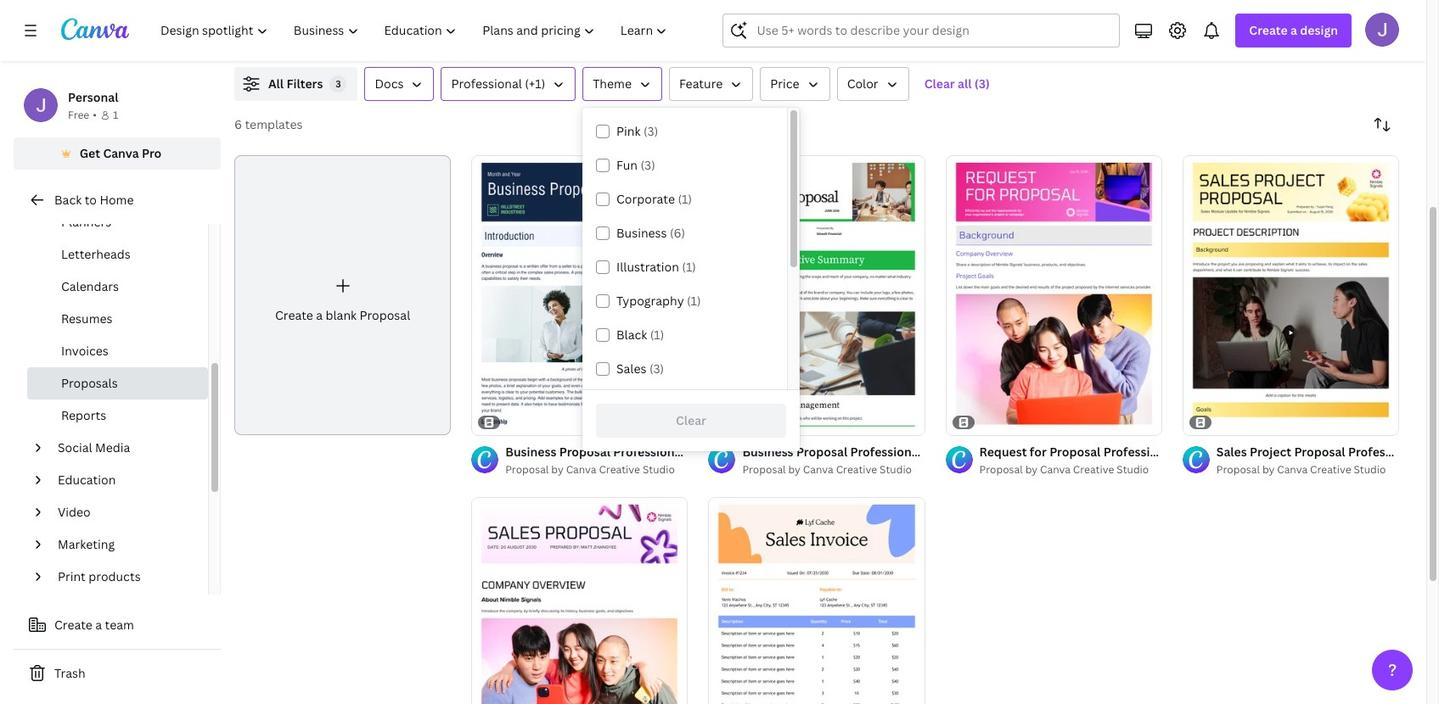 Task type: describe. For each thing, give the bounding box(es) containing it.
free •
[[68, 108, 97, 122]]

pink
[[617, 123, 641, 139]]

create a blank proposal
[[275, 308, 410, 324]]

(+1)
[[525, 76, 545, 92]]

3 filter options selected element
[[330, 76, 347, 93]]

print
[[58, 569, 86, 585]]

proposal by canva creative studio link for sales project proposal professional doc in yellow white pink tactile 3d style image
[[1217, 462, 1400, 479]]

2 proposal templates image from the left
[[1144, 0, 1293, 16]]

team
[[105, 618, 134, 634]]

docs
[[375, 76, 404, 92]]

(3) for sales (3)
[[650, 361, 664, 377]]

letterheads
[[61, 246, 131, 262]]

get canva pro
[[80, 145, 162, 161]]

education link
[[51, 465, 198, 497]]

create for create a team
[[54, 618, 92, 634]]

education
[[58, 472, 116, 488]]

create a team
[[54, 618, 134, 634]]

back
[[54, 192, 82, 208]]

create a design button
[[1236, 14, 1352, 48]]

(1) for corporate (1)
[[678, 191, 692, 207]]

resumes link
[[27, 303, 208, 336]]

personal
[[68, 89, 118, 105]]

canva for business proposal professional doc in green white traditional corporate style image
[[803, 463, 834, 477]]

pro
[[142, 145, 162, 161]]

home
[[100, 192, 134, 208]]

proposal by canva creative studio for proposal by canva creative studio link for business proposal professional doc in dark blue green abstract professional style image
[[506, 463, 675, 477]]

jacob simon image
[[1366, 13, 1400, 47]]

all
[[268, 76, 284, 92]]

theme button
[[583, 67, 663, 101]]

proposal for sales project proposal professional doc in yellow white pink tactile 3d style image
[[1217, 463, 1260, 477]]

professional
[[451, 76, 522, 92]]

print products link
[[51, 561, 198, 594]]

creative for proposal by canva creative studio link for sales project proposal professional doc in yellow white pink tactile 3d style image
[[1311, 463, 1352, 477]]

social media link
[[51, 432, 198, 465]]

fun (3)
[[617, 157, 655, 173]]

to
[[85, 192, 97, 208]]

color button
[[837, 67, 909, 101]]

by for business proposal professional doc in green white traditional corporate style image's proposal by canva creative studio link
[[789, 463, 801, 477]]

fun
[[617, 157, 638, 173]]

media
[[95, 440, 130, 456]]

studio for business proposal professional doc in green white traditional corporate style image
[[880, 463, 912, 477]]

proposal for business proposal professional doc in dark blue green abstract professional style image
[[506, 463, 549, 477]]

invoices link
[[27, 336, 208, 368]]

(6)
[[670, 225, 686, 241]]

trash link
[[14, 657, 221, 691]]

typography (1)
[[617, 293, 701, 309]]

marketing
[[58, 537, 115, 553]]

price
[[771, 76, 800, 92]]

professional (+1) button
[[441, 67, 576, 101]]

docs button
[[365, 67, 434, 101]]

top level navigation element
[[149, 14, 682, 48]]

clear for clear all (3)
[[925, 76, 955, 92]]

black
[[617, 327, 647, 343]]

proposal by canva creative studio link for business proposal professional doc in dark blue green abstract professional style image
[[506, 462, 688, 479]]

trash
[[54, 666, 85, 682]]

•
[[93, 108, 97, 122]]

back to home
[[54, 192, 134, 208]]

calendars
[[61, 279, 119, 295]]

by for proposal by canva creative studio link for sales project proposal professional doc in yellow white pink tactile 3d style image
[[1263, 463, 1275, 477]]

proposal for request for proposal professional doc in purple pink yellow tactile 3d style image at the right
[[980, 463, 1023, 477]]

illustration (1)
[[617, 259, 696, 275]]

print products
[[58, 569, 141, 585]]

feature
[[679, 76, 723, 92]]

1
[[113, 108, 118, 122]]

sales
[[617, 361, 647, 377]]

social
[[58, 440, 92, 456]]

(3) inside button
[[975, 76, 990, 92]]

a for blank
[[316, 308, 323, 324]]

reports link
[[27, 400, 208, 432]]

resumes
[[61, 311, 113, 327]]

canva inside button
[[103, 145, 139, 161]]

proposal by canva creative studio link for request for proposal professional doc in purple pink yellow tactile 3d style image at the right
[[980, 462, 1163, 479]]

1 proposal templates image from the left
[[1037, 0, 1400, 47]]

studio for sales project proposal professional doc in yellow white pink tactile 3d style image
[[1354, 463, 1387, 477]]

pink (3)
[[617, 123, 658, 139]]

typography
[[617, 293, 684, 309]]

canva for business proposal professional doc in dark blue green abstract professional style image
[[566, 463, 597, 477]]

all
[[958, 76, 972, 92]]

get canva pro button
[[14, 138, 221, 170]]

$
[[671, 416, 676, 429]]

marketing link
[[51, 529, 198, 561]]

(3) for fun (3)
[[641, 157, 655, 173]]

creative for proposal by canva creative studio link for business proposal professional doc in dark blue green abstract professional style image
[[599, 463, 640, 477]]

invoices
[[61, 343, 109, 359]]

video
[[58, 505, 91, 521]]

back to home link
[[14, 183, 221, 217]]

illustration
[[617, 259, 679, 275]]

video link
[[51, 497, 198, 529]]



Task type: locate. For each thing, give the bounding box(es) containing it.
studio for business proposal professional doc in dark blue green abstract professional style image
[[643, 463, 675, 477]]

4 creative from the left
[[1311, 463, 1352, 477]]

proposal templates image
[[1037, 0, 1400, 47], [1144, 0, 1293, 16]]

clear all (3)
[[925, 76, 990, 92]]

0 vertical spatial create
[[1250, 22, 1288, 38]]

(1) down (6)
[[682, 259, 696, 275]]

create a blank proposal link
[[234, 155, 451, 436]]

1 horizontal spatial a
[[316, 308, 323, 324]]

clear inside button
[[925, 76, 955, 92]]

clear for clear
[[676, 413, 707, 429]]

studio
[[643, 463, 675, 477], [880, 463, 912, 477], [1117, 463, 1149, 477], [1354, 463, 1387, 477]]

a left blank
[[316, 308, 323, 324]]

get
[[80, 145, 100, 161]]

3
[[336, 77, 341, 90]]

a inside button
[[95, 618, 102, 634]]

4 proposal by canva creative studio from the left
[[1217, 463, 1387, 477]]

(1) for typography (1)
[[687, 293, 701, 309]]

(1) right typography
[[687, 293, 701, 309]]

6
[[234, 116, 242, 133]]

clear
[[925, 76, 955, 92], [676, 413, 707, 429]]

create for create a blank proposal
[[275, 308, 313, 324]]

0 vertical spatial clear
[[925, 76, 955, 92]]

(1) right black
[[650, 327, 664, 343]]

filters
[[287, 76, 323, 92]]

create a blank proposal element
[[234, 155, 451, 436]]

proposal by canva creative studio for business proposal professional doc in green white traditional corporate style image's proposal by canva creative studio link
[[743, 463, 912, 477]]

4 studio from the left
[[1354, 463, 1387, 477]]

proposal by canva creative studio
[[506, 463, 675, 477], [743, 463, 912, 477], [980, 463, 1149, 477], [1217, 463, 1387, 477]]

0 vertical spatial a
[[1291, 22, 1298, 38]]

business proposal professional doc in green white traditional corporate style image
[[709, 155, 925, 436]]

corporate
[[617, 191, 675, 207]]

creative for business proposal professional doc in green white traditional corporate style image's proposal by canva creative studio link
[[836, 463, 878, 477]]

(3) right the sales
[[650, 361, 664, 377]]

proposal by canva creative studio for proposal by canva creative studio link for sales project proposal professional doc in yellow white pink tactile 3d style image
[[1217, 463, 1387, 477]]

clear all (3) button
[[916, 67, 999, 101]]

design
[[1301, 22, 1339, 38]]

6 templates
[[234, 116, 303, 133]]

Sort by button
[[1366, 108, 1400, 142]]

create inside dropdown button
[[1250, 22, 1288, 38]]

proposal for business proposal professional doc in green white traditional corporate style image
[[743, 463, 786, 477]]

business (6)
[[617, 225, 686, 241]]

creative for request for proposal professional doc in purple pink yellow tactile 3d style image at the right's proposal by canva creative studio link
[[1074, 463, 1115, 477]]

free
[[68, 108, 89, 122]]

1 creative from the left
[[599, 463, 640, 477]]

sales proposal professional doc in beige green pink dynamic professional style image
[[709, 498, 925, 705]]

business proposal professional doc in dark blue green abstract professional style image
[[472, 155, 688, 436]]

clear inside button
[[676, 413, 707, 429]]

a left design
[[1291, 22, 1298, 38]]

0 horizontal spatial a
[[95, 618, 102, 634]]

1 vertical spatial a
[[316, 308, 323, 324]]

color
[[847, 76, 879, 92]]

templates
[[245, 116, 303, 133]]

2 studio from the left
[[880, 463, 912, 477]]

(1) for black (1)
[[650, 327, 664, 343]]

0 horizontal spatial clear
[[676, 413, 707, 429]]

proposals
[[61, 375, 118, 392]]

clear button
[[596, 404, 787, 438]]

feature button
[[669, 67, 754, 101]]

a
[[1291, 22, 1298, 38], [316, 308, 323, 324], [95, 618, 102, 634]]

black (1)
[[617, 327, 664, 343]]

planners link
[[27, 206, 208, 239]]

(1) for illustration (1)
[[682, 259, 696, 275]]

(3) right all
[[975, 76, 990, 92]]

reports
[[61, 408, 106, 424]]

sales proposal professional doc in black pink purple tactile 3d style image
[[472, 498, 688, 705]]

2 by from the left
[[789, 463, 801, 477]]

sales project proposal professional doc in yellow white pink tactile 3d style image
[[1183, 155, 1400, 436]]

2 vertical spatial a
[[95, 618, 102, 634]]

a inside dropdown button
[[1291, 22, 1298, 38]]

products
[[89, 569, 141, 585]]

create left design
[[1250, 22, 1288, 38]]

calendars link
[[27, 271, 208, 303]]

letterheads link
[[27, 239, 208, 271]]

create
[[1250, 22, 1288, 38], [275, 308, 313, 324], [54, 618, 92, 634]]

2 horizontal spatial a
[[1291, 22, 1298, 38]]

3 proposal by canva creative studio from the left
[[980, 463, 1149, 477]]

3 by from the left
[[1026, 463, 1038, 477]]

a left "team"
[[95, 618, 102, 634]]

canva for sales project proposal professional doc in yellow white pink tactile 3d style image
[[1278, 463, 1308, 477]]

(1) up (6)
[[678, 191, 692, 207]]

Search search field
[[757, 14, 1110, 47]]

a for design
[[1291, 22, 1298, 38]]

canva
[[103, 145, 139, 161], [566, 463, 597, 477], [803, 463, 834, 477], [1041, 463, 1071, 477], [1278, 463, 1308, 477]]

theme
[[593, 76, 632, 92]]

studio for request for proposal professional doc in purple pink yellow tactile 3d style image at the right
[[1117, 463, 1149, 477]]

(3) right pink
[[644, 123, 658, 139]]

blank
[[326, 308, 357, 324]]

professional (+1)
[[451, 76, 545, 92]]

create left "team"
[[54, 618, 92, 634]]

2 proposal by canva creative studio link from the left
[[743, 462, 925, 479]]

(1)
[[678, 191, 692, 207], [682, 259, 696, 275], [687, 293, 701, 309], [650, 327, 664, 343]]

2 proposal by canva creative studio from the left
[[743, 463, 912, 477]]

canva for request for proposal professional doc in purple pink yellow tactile 3d style image at the right
[[1041, 463, 1071, 477]]

create inside button
[[54, 618, 92, 634]]

None search field
[[723, 14, 1121, 48]]

price button
[[760, 67, 830, 101]]

4 by from the left
[[1263, 463, 1275, 477]]

proposal
[[360, 308, 410, 324], [506, 463, 549, 477], [743, 463, 786, 477], [980, 463, 1023, 477], [1217, 463, 1260, 477]]

1 vertical spatial clear
[[676, 413, 707, 429]]

(3) for pink (3)
[[644, 123, 658, 139]]

3 creative from the left
[[1074, 463, 1115, 477]]

request for proposal professional doc in purple pink yellow tactile 3d style image
[[946, 155, 1163, 436]]

2 vertical spatial create
[[54, 618, 92, 634]]

(3) right fun
[[641, 157, 655, 173]]

a for team
[[95, 618, 102, 634]]

2 creative from the left
[[836, 463, 878, 477]]

proposal by canva creative studio link for business proposal professional doc in green white traditional corporate style image
[[743, 462, 925, 479]]

social media
[[58, 440, 130, 456]]

0 horizontal spatial create
[[54, 618, 92, 634]]

1 proposal by canva creative studio link from the left
[[506, 462, 688, 479]]

sales (3)
[[617, 361, 664, 377]]

1 proposal by canva creative studio from the left
[[506, 463, 675, 477]]

1 studio from the left
[[643, 463, 675, 477]]

business
[[617, 225, 667, 241]]

proposal by canva creative studio link
[[506, 462, 688, 479], [743, 462, 925, 479], [980, 462, 1163, 479], [1217, 462, 1400, 479]]

1 by from the left
[[552, 463, 564, 477]]

4 proposal by canva creative studio link from the left
[[1217, 462, 1400, 479]]

create a team button
[[14, 609, 221, 643]]

planners
[[61, 214, 111, 230]]

1 horizontal spatial clear
[[925, 76, 955, 92]]

creative
[[599, 463, 640, 477], [836, 463, 878, 477], [1074, 463, 1115, 477], [1311, 463, 1352, 477]]

corporate (1)
[[617, 191, 692, 207]]

by for proposal by canva creative studio link for business proposal professional doc in dark blue green abstract professional style image
[[552, 463, 564, 477]]

1 horizontal spatial create
[[275, 308, 313, 324]]

create left blank
[[275, 308, 313, 324]]

all filters
[[268, 76, 323, 92]]

by
[[552, 463, 564, 477], [789, 463, 801, 477], [1026, 463, 1038, 477], [1263, 463, 1275, 477]]

by for request for proposal professional doc in purple pink yellow tactile 3d style image at the right's proposal by canva creative studio link
[[1026, 463, 1038, 477]]

3 studio from the left
[[1117, 463, 1149, 477]]

create for create a design
[[1250, 22, 1288, 38]]

3 proposal by canva creative studio link from the left
[[980, 462, 1163, 479]]

1 vertical spatial create
[[275, 308, 313, 324]]

2 horizontal spatial create
[[1250, 22, 1288, 38]]

create a design
[[1250, 22, 1339, 38]]

proposal by canva creative studio for request for proposal professional doc in purple pink yellow tactile 3d style image at the right's proposal by canva creative studio link
[[980, 463, 1149, 477]]



Task type: vqa. For each thing, say whether or not it's contained in the screenshot.
+123- in Locally-grown food items: vegetables, fruits, meat, herbs and more 30 farmers will present their products 123 Anywhere St., Any City ST 12345 +123-456-7890 Shop local and eat delicious
no



